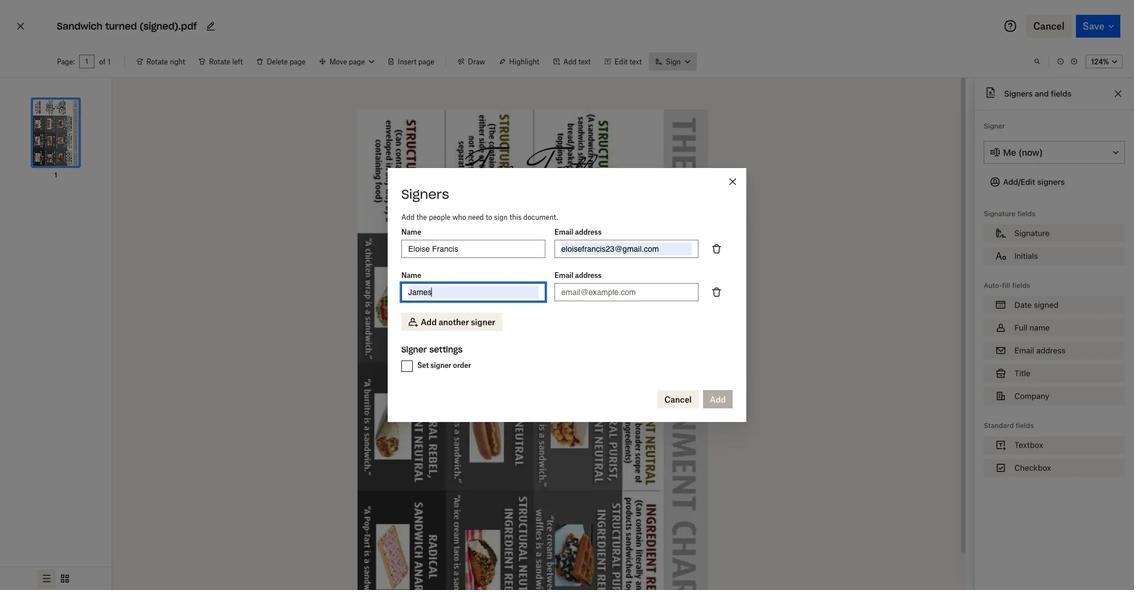 Task type: locate. For each thing, give the bounding box(es) containing it.
page
[[290, 57, 306, 66], [419, 57, 435, 66]]

draw
[[468, 57, 486, 66]]

1 page from the left
[[290, 57, 306, 66]]

add text button
[[547, 52, 598, 71]]

0 horizontal spatial text
[[579, 57, 591, 66]]

option group
[[0, 567, 112, 590]]

highlight button
[[492, 52, 547, 71]]

left
[[232, 57, 243, 66]]

signer right another
[[471, 317, 496, 327]]

insert page button
[[381, 52, 441, 71]]

right
[[170, 57, 185, 66]]

text for edit text
[[630, 57, 642, 66]]

2 horizontal spatial add
[[564, 57, 577, 66]]

rotate for rotate left
[[209, 57, 231, 66]]

0 horizontal spatial signer
[[431, 361, 452, 369]]

rotate for rotate right
[[147, 57, 168, 66]]

add
[[564, 57, 577, 66], [402, 213, 415, 221], [421, 317, 437, 327]]

address up email address text field
[[576, 271, 602, 279]]

1 vertical spatial 1
[[54, 171, 57, 179]]

address
[[576, 228, 602, 236], [576, 271, 602, 279]]

1 name text field from the top
[[409, 243, 539, 255]]

signer settings
[[402, 345, 463, 355]]

sandwich
[[57, 20, 103, 32]]

Email address text field
[[562, 286, 692, 299]]

cancel image
[[14, 17, 27, 35]]

1 horizontal spatial add
[[421, 317, 437, 327]]

rotate
[[147, 57, 168, 66], [209, 57, 231, 66]]

1 address from the top
[[576, 228, 602, 236]]

0 horizontal spatial rotate
[[147, 57, 168, 66]]

rotate inside rotate left button
[[209, 57, 231, 66]]

email address down document.
[[555, 228, 602, 236]]

signer
[[471, 317, 496, 327], [431, 361, 452, 369]]

1 horizontal spatial 1
[[108, 57, 111, 66]]

address up email@example.com text box
[[576, 228, 602, 236]]

text
[[579, 57, 591, 66], [630, 57, 642, 66]]

edit text button
[[598, 52, 649, 71]]

email address up email address text field
[[555, 271, 602, 279]]

0 vertical spatial email address
[[555, 228, 602, 236]]

1 vertical spatial name
[[402, 271, 422, 279]]

1 vertical spatial email
[[555, 271, 574, 279]]

2 name text field from the top
[[409, 286, 539, 299]]

rotate left
[[209, 57, 243, 66]]

page right delete
[[290, 57, 306, 66]]

1 email from the top
[[555, 228, 574, 236]]

turned
[[105, 20, 137, 32]]

2 rotate from the left
[[209, 57, 231, 66]]

cancel button
[[658, 390, 699, 409]]

the
[[417, 213, 427, 221]]

email address
[[555, 228, 602, 236], [555, 271, 602, 279]]

sandwich turned (signed).pdf
[[57, 20, 197, 32]]

signer inside button
[[471, 317, 496, 327]]

rotate inside rotate right 'button'
[[147, 57, 168, 66]]

Name text field
[[409, 243, 539, 255], [409, 286, 539, 299]]

add right highlight at the top of page
[[564, 57, 577, 66]]

text right edit
[[630, 57, 642, 66]]

1 vertical spatial name text field
[[409, 286, 539, 299]]

Button to change sidebar list view to grid view radio
[[56, 570, 74, 588]]

1 horizontal spatial page
[[419, 57, 435, 66]]

0 vertical spatial signer
[[471, 317, 496, 327]]

page right insert
[[419, 57, 435, 66]]

0 horizontal spatial page
[[290, 57, 306, 66]]

highlight
[[510, 57, 540, 66]]

rotate left right at top left
[[147, 57, 168, 66]]

people
[[429, 213, 451, 221]]

0 vertical spatial name text field
[[409, 243, 539, 255]]

2 vertical spatial add
[[421, 317, 437, 327]]

2 page from the left
[[419, 57, 435, 66]]

0 vertical spatial name
[[402, 228, 422, 236]]

rotate right button
[[130, 52, 192, 71]]

delete page
[[267, 57, 306, 66]]

document.
[[524, 213, 559, 221]]

edit
[[615, 57, 628, 66]]

1 vertical spatial address
[[576, 271, 602, 279]]

email
[[555, 228, 574, 236], [555, 271, 574, 279]]

add text
[[564, 57, 591, 66]]

Button to change sidebar grid view to list view radio
[[38, 570, 56, 588]]

this
[[510, 213, 522, 221]]

name text field up add another signer at left bottom
[[409, 286, 539, 299]]

1 horizontal spatial rotate
[[209, 57, 231, 66]]

0 vertical spatial 1
[[108, 57, 111, 66]]

add left the
[[402, 213, 415, 221]]

add left another
[[421, 317, 437, 327]]

add another signer
[[421, 317, 496, 327]]

rotate left left
[[209, 57, 231, 66]]

to
[[486, 213, 493, 221]]

None number field
[[85, 57, 89, 66]]

2 text from the left
[[630, 57, 642, 66]]

signer down settings
[[431, 361, 452, 369]]

set
[[418, 361, 429, 369]]

0 horizontal spatial 1
[[54, 171, 57, 179]]

1 vertical spatial signer
[[431, 361, 452, 369]]

1 horizontal spatial signer
[[471, 317, 496, 327]]

0 horizontal spatial add
[[402, 213, 415, 221]]

add inside button
[[421, 317, 437, 327]]

1 horizontal spatial text
[[630, 57, 642, 66]]

page 1. selected thumbnail preview element
[[19, 87, 92, 181]]

1 text from the left
[[579, 57, 591, 66]]

1 vertical spatial add
[[402, 213, 415, 221]]

1 rotate from the left
[[147, 57, 168, 66]]

edit text
[[615, 57, 642, 66]]

text left edit
[[579, 57, 591, 66]]

0 vertical spatial email
[[555, 228, 574, 236]]

settings
[[430, 345, 463, 355]]

1 name from the top
[[402, 228, 422, 236]]

1
[[108, 57, 111, 66], [54, 171, 57, 179]]

(signed).pdf
[[140, 20, 197, 32]]

1 vertical spatial email address
[[555, 271, 602, 279]]

0 vertical spatial add
[[564, 57, 577, 66]]

add inside button
[[564, 57, 577, 66]]

name text field down need
[[409, 243, 539, 255]]

name
[[402, 228, 422, 236], [402, 271, 422, 279]]

add for add another signer
[[421, 317, 437, 327]]

0 vertical spatial address
[[576, 228, 602, 236]]



Task type: vqa. For each thing, say whether or not it's contained in the screenshot.
email@example.com text field
yes



Task type: describe. For each thing, give the bounding box(es) containing it.
order
[[453, 361, 471, 369]]

of
[[99, 57, 106, 66]]

page:
[[57, 57, 75, 66]]

draw button
[[451, 52, 492, 71]]

add for add text
[[564, 57, 577, 66]]

1 email address from the top
[[555, 228, 602, 236]]

2 email address from the top
[[555, 271, 602, 279]]

email@example.com text field
[[562, 243, 692, 255]]

set signer order
[[418, 361, 471, 369]]

delete page button
[[250, 52, 313, 71]]

page for delete page
[[290, 57, 306, 66]]

delete
[[267, 57, 288, 66]]

add another signer button
[[402, 313, 503, 331]]

2 address from the top
[[576, 271, 602, 279]]

insert page
[[398, 57, 435, 66]]

who
[[453, 213, 466, 221]]

cancel
[[665, 395, 692, 404]]

add the people who need to sign this document.
[[402, 213, 559, 221]]

of 1
[[99, 57, 111, 66]]

add for add the people who need to sign this document.
[[402, 213, 415, 221]]

rotate right
[[147, 57, 185, 66]]

signer
[[402, 345, 427, 355]]

page for insert page
[[419, 57, 435, 66]]

rotate left button
[[192, 52, 250, 71]]

2 name from the top
[[402, 271, 422, 279]]

text for add text
[[579, 57, 591, 66]]

sign
[[494, 213, 508, 221]]

signers
[[402, 186, 450, 202]]

insert
[[398, 57, 417, 66]]

another
[[439, 317, 469, 327]]

2 email from the top
[[555, 271, 574, 279]]

need
[[468, 213, 484, 221]]

signers dialog
[[388, 168, 747, 422]]



